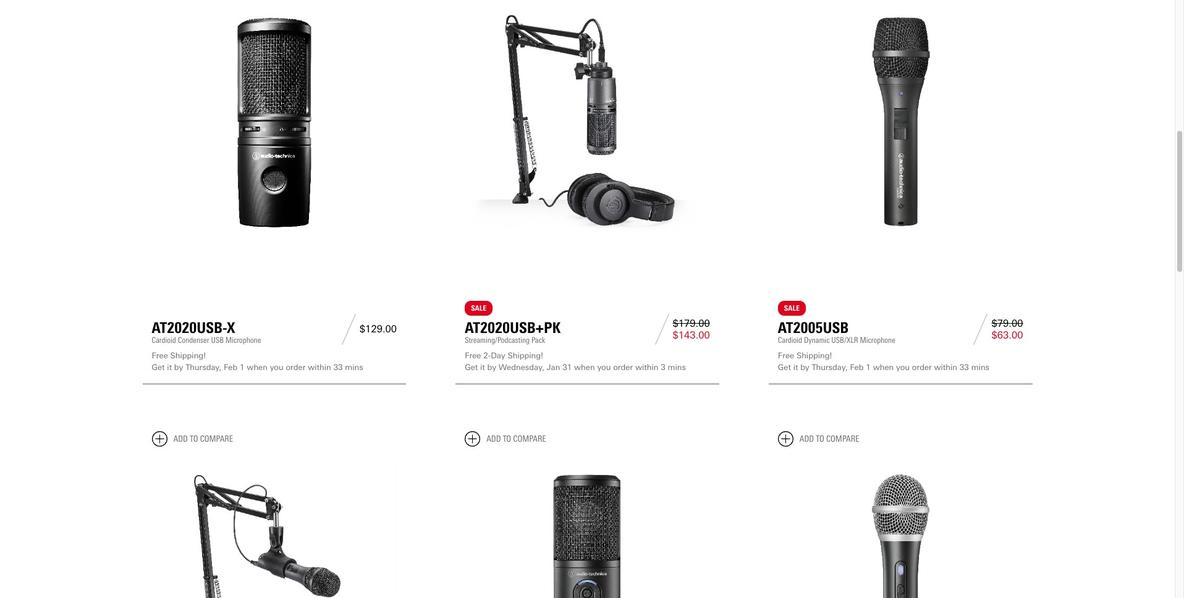 Task type: locate. For each thing, give the bounding box(es) containing it.
within
[[308, 363, 331, 372], [635, 363, 659, 372], [934, 363, 958, 372]]

3 you from the left
[[896, 363, 910, 372]]

1 horizontal spatial order
[[613, 363, 633, 372]]

1 order from the left
[[286, 363, 306, 372]]

free down at2005usb
[[778, 351, 795, 360]]

get down at2020usb-
[[152, 363, 165, 372]]

add for atr2500x usb image
[[487, 434, 501, 444]]

sale at2020usb+pk streaming/podcasting pack
[[465, 304, 561, 345]]

1 horizontal spatial by
[[488, 363, 496, 372]]

2 it from the left
[[480, 363, 485, 372]]

condenser
[[178, 336, 209, 345]]

divider line image for at2020usb+pk
[[651, 314, 673, 345]]

3 add to compare from the left
[[800, 434, 860, 444]]

0 horizontal spatial 1
[[240, 363, 245, 372]]

by
[[174, 363, 183, 372], [488, 363, 496, 372], [801, 363, 810, 372]]

order inside the free 2 -day shipping! get it by wednesday, jan 31 when you order within 3 mins
[[613, 363, 633, 372]]

1 you from the left
[[270, 363, 284, 372]]

1 by from the left
[[174, 363, 183, 372]]

add to compare for add to compare button associated with atr2500x usb image
[[487, 434, 546, 444]]

when for at2005usb
[[873, 363, 894, 372]]

3 free from the left
[[778, 351, 795, 360]]

it for at2005usb
[[794, 363, 798, 372]]

it down at2005usb
[[794, 363, 798, 372]]

get inside the free 2 -day shipping! get it by wednesday, jan 31 when you order within 3 mins
[[465, 363, 478, 372]]

2 horizontal spatial compare
[[827, 434, 860, 444]]

sale inside sale at2020usb+pk streaming/podcasting pack
[[471, 304, 487, 313]]

sale
[[471, 304, 487, 313], [784, 304, 800, 313]]

jan
[[547, 363, 560, 372]]

1 horizontal spatial cardioid
[[778, 336, 803, 345]]

day
[[491, 351, 506, 360]]

$79.00 $63.00
[[992, 318, 1024, 341]]

compare for add to compare button associated with atr2500x usb image
[[513, 434, 546, 444]]

2 divider line image from the left
[[651, 314, 673, 345]]

1 down "sale at2005usb cardioid dynamic usb/xlr microphone"
[[866, 363, 871, 372]]

2 1 from the left
[[866, 363, 871, 372]]

1 horizontal spatial mins
[[668, 363, 686, 372]]

1 horizontal spatial free
[[465, 351, 481, 360]]

get down at2005usb
[[778, 363, 791, 372]]

2 you from the left
[[597, 363, 611, 372]]

feb
[[224, 363, 238, 372], [850, 363, 864, 372]]

sale up at2005usb
[[784, 304, 800, 313]]

1 horizontal spatial get
[[465, 363, 478, 372]]

2 add from the left
[[487, 434, 501, 444]]

1 horizontal spatial sale
[[784, 304, 800, 313]]

1 sale from the left
[[471, 304, 487, 313]]

3 by from the left
[[801, 363, 810, 372]]

sale inside "sale at2005usb cardioid dynamic usb/xlr microphone"
[[784, 304, 800, 313]]

free shipping! get it by thursday, feb 1 when you order within 33 mins down x
[[152, 351, 363, 372]]

0 horizontal spatial order
[[286, 363, 306, 372]]

microphone right the usb
[[226, 336, 261, 345]]

3 add to compare button from the left
[[778, 431, 860, 447]]

add to compare button
[[152, 431, 233, 447], [465, 431, 546, 447], [778, 431, 860, 447]]

shipping! down "condenser"
[[170, 351, 206, 360]]

1 horizontal spatial shipping!
[[508, 351, 543, 360]]

cardioid left "condenser"
[[152, 336, 176, 345]]

0 horizontal spatial compare
[[200, 434, 233, 444]]

2 horizontal spatial add to compare
[[800, 434, 860, 444]]

2 horizontal spatial to
[[816, 434, 825, 444]]

1 add to compare button from the left
[[152, 431, 233, 447]]

2 horizontal spatial by
[[801, 363, 810, 372]]

2 microphone from the left
[[860, 336, 896, 345]]

3 add from the left
[[800, 434, 814, 444]]

it for cardioid condenser usb microphone
[[167, 363, 172, 372]]

1 horizontal spatial compare
[[513, 434, 546, 444]]

to for add to compare button related to atr2100x usb image
[[816, 434, 825, 444]]

get
[[152, 363, 165, 372], [465, 363, 478, 372], [778, 363, 791, 372]]

0 horizontal spatial when
[[247, 363, 268, 372]]

thursday, down dynamic at the right bottom of the page
[[812, 363, 848, 372]]

within for at2005usb
[[934, 363, 958, 372]]

to for at2005usbpk image add to compare button
[[190, 434, 198, 444]]

33 for cardioid condenser usb microphone
[[334, 363, 343, 372]]

1 horizontal spatial to
[[503, 434, 511, 444]]

0 horizontal spatial by
[[174, 363, 183, 372]]

0 horizontal spatial divider line image
[[338, 314, 360, 345]]

shipping! for at2005usb
[[797, 351, 832, 360]]

thursday, down "condenser"
[[186, 363, 222, 372]]

by down dynamic at the right bottom of the page
[[801, 363, 810, 372]]

mins inside the free 2 -day shipping! get it by wednesday, jan 31 when you order within 3 mins
[[668, 363, 686, 372]]

feb down x
[[224, 363, 238, 372]]

1 horizontal spatial 1
[[866, 363, 871, 372]]

it down at2020usb-
[[167, 363, 172, 372]]

2 within from the left
[[635, 363, 659, 372]]

by down "condenser"
[[174, 363, 183, 372]]

3 divider line image from the left
[[970, 314, 992, 345]]

sale for at2005usb
[[784, 304, 800, 313]]

thursday, for cardioid condenser usb microphone
[[186, 363, 222, 372]]

-
[[488, 351, 491, 360]]

sale up streaming/podcasting
[[471, 304, 487, 313]]

3 it from the left
[[794, 363, 798, 372]]

atr2500x usb image
[[465, 457, 710, 598]]

0 horizontal spatial thursday,
[[186, 363, 222, 372]]

free
[[152, 351, 168, 360], [465, 351, 481, 360], [778, 351, 795, 360]]

3 mins from the left
[[972, 363, 990, 372]]

feb down usb/xlr
[[850, 363, 864, 372]]

free inside the free 2 -day shipping! get it by wednesday, jan 31 when you order within 3 mins
[[465, 351, 481, 360]]

1 it from the left
[[167, 363, 172, 372]]

1 free shipping! get it by thursday, feb 1 when you order within 33 mins from the left
[[152, 351, 363, 372]]

divider line image
[[338, 314, 360, 345], [651, 314, 673, 345], [970, 314, 992, 345]]

free down at2020usb-
[[152, 351, 168, 360]]

1
[[240, 363, 245, 372], [866, 363, 871, 372]]

1 horizontal spatial free shipping! get it by thursday, feb 1 when you order within 33 mins
[[778, 351, 990, 372]]

2 add to compare from the left
[[487, 434, 546, 444]]

0 horizontal spatial shipping!
[[170, 351, 206, 360]]

cardioid inside at2020usb-x cardioid condenser usb microphone
[[152, 336, 176, 345]]

2 by from the left
[[488, 363, 496, 372]]

1 horizontal spatial feb
[[850, 363, 864, 372]]

3 compare from the left
[[827, 434, 860, 444]]

0 horizontal spatial it
[[167, 363, 172, 372]]

add to compare for at2005usbpk image add to compare button
[[173, 434, 233, 444]]

usb/xlr
[[832, 336, 858, 345]]

1 1 from the left
[[240, 363, 245, 372]]

by down - on the left of page
[[488, 363, 496, 372]]

free for cardioid condenser usb microphone
[[152, 351, 168, 360]]

0 horizontal spatial add to compare
[[173, 434, 233, 444]]

x
[[227, 319, 235, 337]]

add to compare button for atr2100x usb image
[[778, 431, 860, 447]]

2 compare from the left
[[513, 434, 546, 444]]

3 order from the left
[[912, 363, 932, 372]]

to
[[190, 434, 198, 444], [503, 434, 511, 444], [816, 434, 825, 444]]

2 when from the left
[[574, 363, 595, 372]]

1 horizontal spatial 33
[[960, 363, 969, 372]]

3 to from the left
[[816, 434, 825, 444]]

2 horizontal spatial you
[[896, 363, 910, 372]]

1 shipping! from the left
[[170, 351, 206, 360]]

1 get from the left
[[152, 363, 165, 372]]

1 horizontal spatial microphone
[[860, 336, 896, 345]]

free shipping! get it by thursday, feb 1 when you order within 33 mins down usb/xlr
[[778, 351, 990, 372]]

within for cardioid condenser usb microphone
[[308, 363, 331, 372]]

by for cardioid condenser usb microphone
[[174, 363, 183, 372]]

2 horizontal spatial mins
[[972, 363, 990, 372]]

at2020usb x image
[[152, 0, 397, 244]]

2 horizontal spatial it
[[794, 363, 798, 372]]

0 horizontal spatial feb
[[224, 363, 238, 372]]

free for at2020usb+pk
[[465, 351, 481, 360]]

when
[[247, 363, 268, 372], [574, 363, 595, 372], [873, 363, 894, 372]]

1 horizontal spatial within
[[635, 363, 659, 372]]

free left 2
[[465, 351, 481, 360]]

1 horizontal spatial add to compare button
[[465, 431, 546, 447]]

0 horizontal spatial get
[[152, 363, 165, 372]]

cardioid inside "sale at2005usb cardioid dynamic usb/xlr microphone"
[[778, 336, 803, 345]]

shipping!
[[170, 351, 206, 360], [508, 351, 543, 360], [797, 351, 832, 360]]

2 mins from the left
[[668, 363, 686, 372]]

1 cardioid from the left
[[152, 336, 176, 345]]

it
[[167, 363, 172, 372], [480, 363, 485, 372], [794, 363, 798, 372]]

shipping! for cardioid condenser usb microphone
[[170, 351, 206, 360]]

3 when from the left
[[873, 363, 894, 372]]

0 horizontal spatial mins
[[345, 363, 363, 372]]

1 within from the left
[[308, 363, 331, 372]]

free shipping! get it by thursday, feb 1 when you order within 33 mins
[[152, 351, 363, 372], [778, 351, 990, 372]]

microphone
[[226, 336, 261, 345], [860, 336, 896, 345]]

33
[[334, 363, 343, 372], [960, 363, 969, 372]]

2 free shipping! get it by thursday, feb 1 when you order within 33 mins from the left
[[778, 351, 990, 372]]

2 horizontal spatial when
[[873, 363, 894, 372]]

2 sale from the left
[[784, 304, 800, 313]]

microphone right usb/xlr
[[860, 336, 896, 345]]

to for add to compare button associated with atr2500x usb image
[[503, 434, 511, 444]]

1 horizontal spatial add to compare
[[487, 434, 546, 444]]

add for at2005usbpk image
[[173, 434, 188, 444]]

compare for at2005usbpk image add to compare button
[[200, 434, 233, 444]]

2 cardioid from the left
[[778, 336, 803, 345]]

2 horizontal spatial within
[[934, 363, 958, 372]]

cardioid
[[152, 336, 176, 345], [778, 336, 803, 345]]

0 horizontal spatial to
[[190, 434, 198, 444]]

sale for at2020usb+pk
[[471, 304, 487, 313]]

3 shipping! from the left
[[797, 351, 832, 360]]

shipping! up wednesday,
[[508, 351, 543, 360]]

get for cardioid condenser usb microphone
[[152, 363, 165, 372]]

you
[[270, 363, 284, 372], [597, 363, 611, 372], [896, 363, 910, 372]]

2 to from the left
[[503, 434, 511, 444]]

1 horizontal spatial you
[[597, 363, 611, 372]]

microphone inside at2020usb-x cardioid condenser usb microphone
[[226, 336, 261, 345]]

$63.00
[[992, 329, 1024, 341]]

dynamic
[[804, 336, 830, 345]]

0 horizontal spatial within
[[308, 363, 331, 372]]

shipping! down dynamic at the right bottom of the page
[[797, 351, 832, 360]]

1 horizontal spatial when
[[574, 363, 595, 372]]

1 mins from the left
[[345, 363, 363, 372]]

usb
[[211, 336, 224, 345]]

shipping! inside the free 2 -day shipping! get it by wednesday, jan 31 when you order within 3 mins
[[508, 351, 543, 360]]

1 feb from the left
[[224, 363, 238, 372]]

3 within from the left
[[934, 363, 958, 372]]

0 horizontal spatial sale
[[471, 304, 487, 313]]

microphone inside "sale at2005usb cardioid dynamic usb/xlr microphone"
[[860, 336, 896, 345]]

0 horizontal spatial cardioid
[[152, 336, 176, 345]]

get down streaming/podcasting
[[465, 363, 478, 372]]

1 thursday, from the left
[[186, 363, 222, 372]]

2 horizontal spatial free
[[778, 351, 795, 360]]

add to compare button for at2005usbpk image
[[152, 431, 233, 447]]

1 horizontal spatial it
[[480, 363, 485, 372]]

2 horizontal spatial divider line image
[[970, 314, 992, 345]]

at2005usbpk image
[[152, 457, 397, 598]]

you for at2005usb
[[896, 363, 910, 372]]

thursday,
[[186, 363, 222, 372], [812, 363, 848, 372]]

thursday, for at2005usb
[[812, 363, 848, 372]]

2 add to compare button from the left
[[465, 431, 546, 447]]

free for at2005usb
[[778, 351, 795, 360]]

1 to from the left
[[190, 434, 198, 444]]

2 feb from the left
[[850, 363, 864, 372]]

2 thursday, from the left
[[812, 363, 848, 372]]

0 horizontal spatial add
[[173, 434, 188, 444]]

1 horizontal spatial add
[[487, 434, 501, 444]]

2 horizontal spatial get
[[778, 363, 791, 372]]

1 33 from the left
[[334, 363, 343, 372]]

2 order from the left
[[613, 363, 633, 372]]

0 horizontal spatial free
[[152, 351, 168, 360]]

cardioid left dynamic at the right bottom of the page
[[778, 336, 803, 345]]

order
[[286, 363, 306, 372], [613, 363, 633, 372], [912, 363, 932, 372]]

2 horizontal spatial add to compare button
[[778, 431, 860, 447]]

2 horizontal spatial shipping!
[[797, 351, 832, 360]]

1 down at2020usb-x cardioid condenser usb microphone
[[240, 363, 245, 372]]

1 add from the left
[[173, 434, 188, 444]]

by inside the free 2 -day shipping! get it by wednesday, jan 31 when you order within 3 mins
[[488, 363, 496, 372]]

at2005usb image
[[778, 0, 1024, 244]]

at2020usb+pk image
[[465, 0, 710, 244]]

add to compare
[[173, 434, 233, 444], [487, 434, 546, 444], [800, 434, 860, 444]]

1 free from the left
[[152, 351, 168, 360]]

3 get from the left
[[778, 363, 791, 372]]

1 horizontal spatial thursday,
[[812, 363, 848, 372]]

free 2 -day shipping! get it by wednesday, jan 31 when you order within 3 mins
[[465, 351, 686, 372]]

1 horizontal spatial divider line image
[[651, 314, 673, 345]]

1 add to compare from the left
[[173, 434, 233, 444]]

2 get from the left
[[465, 363, 478, 372]]

1 microphone from the left
[[226, 336, 261, 345]]

feb for cardioid condenser usb microphone
[[224, 363, 238, 372]]

it down 2
[[480, 363, 485, 372]]

2 horizontal spatial order
[[912, 363, 932, 372]]

0 horizontal spatial microphone
[[226, 336, 261, 345]]

2 33 from the left
[[960, 363, 969, 372]]

0 horizontal spatial add to compare button
[[152, 431, 233, 447]]

get for at2005usb
[[778, 363, 791, 372]]

add
[[173, 434, 188, 444], [487, 434, 501, 444], [800, 434, 814, 444]]

0 horizontal spatial free shipping! get it by thursday, feb 1 when you order within 33 mins
[[152, 351, 363, 372]]

compare
[[200, 434, 233, 444], [513, 434, 546, 444], [827, 434, 860, 444]]

0 horizontal spatial you
[[270, 363, 284, 372]]

mins
[[345, 363, 363, 372], [668, 363, 686, 372], [972, 363, 990, 372]]

feb for at2005usb
[[850, 363, 864, 372]]

2 horizontal spatial add
[[800, 434, 814, 444]]

1 compare from the left
[[200, 434, 233, 444]]

1 when from the left
[[247, 363, 268, 372]]

0 horizontal spatial 33
[[334, 363, 343, 372]]

2 shipping! from the left
[[508, 351, 543, 360]]

2 free from the left
[[465, 351, 481, 360]]



Task type: describe. For each thing, give the bounding box(es) containing it.
cardioid for sale
[[778, 336, 803, 345]]

$79.00
[[992, 318, 1024, 329]]

3
[[661, 363, 666, 372]]

1 for cardioid condenser usb microphone
[[240, 363, 245, 372]]

it inside the free 2 -day shipping! get it by wednesday, jan 31 when you order within 3 mins
[[480, 363, 485, 372]]

1 divider line image from the left
[[338, 314, 360, 345]]

when inside the free 2 -day shipping! get it by wednesday, jan 31 when you order within 3 mins
[[574, 363, 595, 372]]

order for cardioid condenser usb microphone
[[286, 363, 306, 372]]

microphone for at2005usb
[[860, 336, 896, 345]]

microphone for x
[[226, 336, 261, 345]]

atr2100x usb image
[[778, 457, 1024, 598]]

at2020usb-
[[152, 319, 227, 337]]

compare for add to compare button related to atr2100x usb image
[[827, 434, 860, 444]]

order for at2005usb
[[912, 363, 932, 372]]

1 for at2005usb
[[866, 363, 871, 372]]

streaming/podcasting
[[465, 336, 530, 345]]

at2005usb
[[778, 319, 849, 337]]

free shipping! get it by thursday, feb 1 when you order within 33 mins for cardioid condenser usb microphone
[[152, 351, 363, 372]]

when for cardioid condenser usb microphone
[[247, 363, 268, 372]]

you for cardioid condenser usb microphone
[[270, 363, 284, 372]]

by for at2005usb
[[801, 363, 810, 372]]

within inside the free 2 -day shipping! get it by wednesday, jan 31 when you order within 3 mins
[[635, 363, 659, 372]]

mins for at2005usb
[[972, 363, 990, 372]]

$129.00
[[360, 324, 397, 335]]

$179.00 $143.00
[[673, 318, 710, 341]]

add to compare button for atr2500x usb image
[[465, 431, 546, 447]]

add for atr2100x usb image
[[800, 434, 814, 444]]

33 for at2005usb
[[960, 363, 969, 372]]

2
[[484, 351, 488, 360]]

at2020usb+pk
[[465, 319, 561, 337]]

add to compare for add to compare button related to atr2100x usb image
[[800, 434, 860, 444]]

$143.00
[[673, 329, 710, 341]]

cardioid for at2020usb-
[[152, 336, 176, 345]]

$179.00
[[673, 318, 710, 329]]

you inside the free 2 -day shipping! get it by wednesday, jan 31 when you order within 3 mins
[[597, 363, 611, 372]]

sale at2005usb cardioid dynamic usb/xlr microphone
[[778, 304, 896, 345]]

31
[[563, 363, 572, 372]]

wednesday,
[[499, 363, 545, 372]]

at2020usb-x cardioid condenser usb microphone
[[152, 319, 261, 345]]

pack
[[532, 336, 545, 345]]

mins for cardioid condenser usb microphone
[[345, 363, 363, 372]]

free shipping! get it by thursday, feb 1 when you order within 33 mins for at2005usb
[[778, 351, 990, 372]]

divider line image for at2005usb
[[970, 314, 992, 345]]



Task type: vqa. For each thing, say whether or not it's contained in the screenshot.
the levels
no



